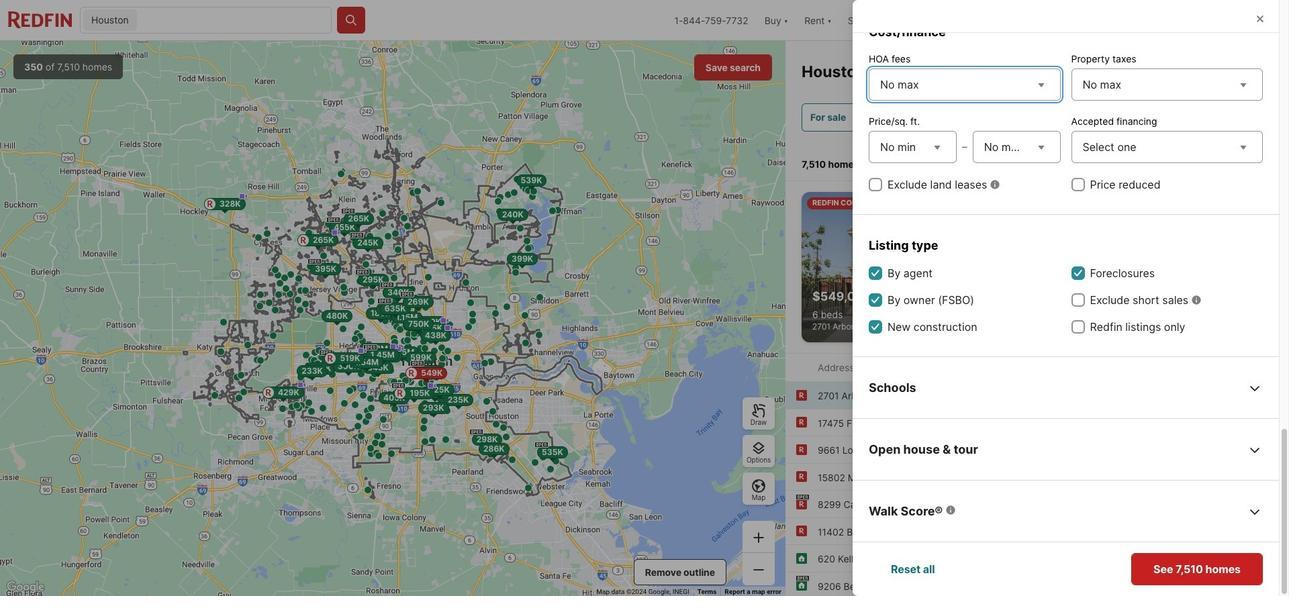 Task type: describe. For each thing, give the bounding box(es) containing it.
google image
[[3, 579, 48, 596]]

toggle search results photos view tab
[[1158, 145, 1210, 178]]



Task type: locate. For each thing, give the bounding box(es) containing it.
select a min and max value element
[[869, 128, 1061, 166]]

tab list
[[1144, 142, 1273, 181]]

None checkbox
[[869, 178, 882, 191], [869, 267, 882, 280], [1071, 267, 1085, 280], [869, 178, 882, 191], [869, 267, 882, 280], [1071, 267, 1085, 280]]

dialog
[[853, 0, 1289, 596]]

toggle search results table view tab
[[1213, 145, 1260, 178]]

None search field
[[139, 7, 331, 34]]

map region
[[0, 41, 786, 596]]

None checkbox
[[1071, 178, 1085, 191], [869, 293, 882, 307], [1071, 293, 1085, 307], [869, 320, 882, 334], [1071, 320, 1085, 334], [1071, 178, 1085, 191], [869, 293, 882, 307], [1071, 293, 1085, 307], [869, 320, 882, 334], [1071, 320, 1085, 334]]

submit search image
[[344, 13, 358, 27]]



Task type: vqa. For each thing, say whether or not it's contained in the screenshot.
feed
no



